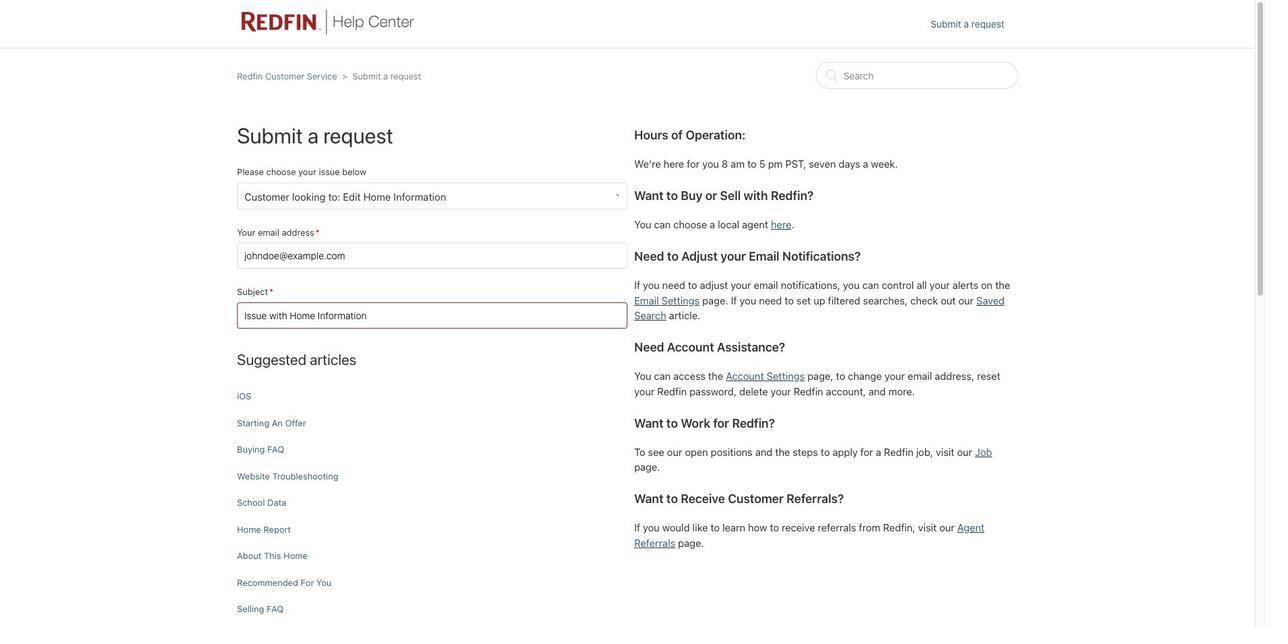 Task type: describe. For each thing, give the bounding box(es) containing it.
Search search field
[[817, 62, 1019, 89]]



Task type: locate. For each thing, give the bounding box(es) containing it.
None text field
[[237, 243, 628, 269]]

main content
[[0, 48, 1256, 627]]

None text field
[[237, 302, 628, 329]]

None search field
[[817, 62, 1019, 89]]

logo image
[[237, 10, 420, 35]]



